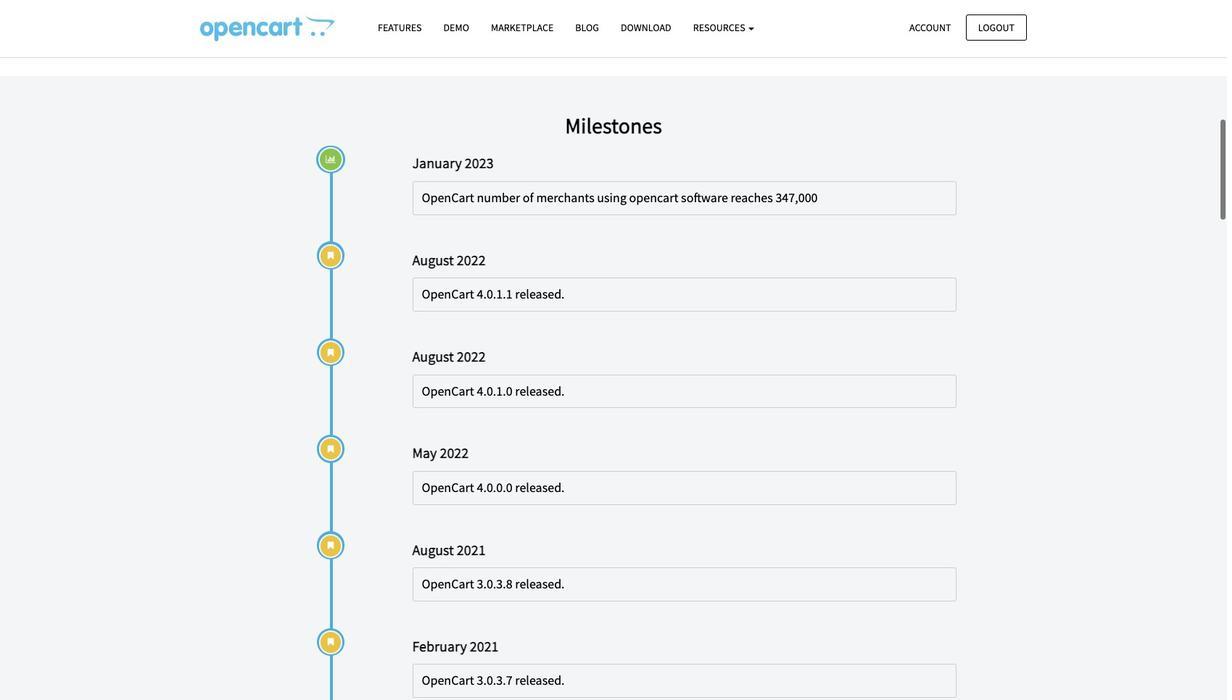 Task type: describe. For each thing, give the bounding box(es) containing it.
opencart for opencart 3.0.3.8 released.
[[422, 576, 474, 593]]

ecommerce
[[507, 14, 564, 28]]

download link
[[610, 15, 682, 41]]

software
[[681, 189, 728, 206]]

2022 for 4.0.0.0
[[440, 444, 469, 462]]

features
[[442, 0, 482, 10]]

august for opencart 4.0.1.1 released.
[[412, 251, 454, 269]]

august 2021
[[412, 541, 486, 559]]

over
[[625, 0, 646, 10]]

released. for opencart 3.0.3.7 released.
[[515, 673, 565, 689]]

3.0.3.7
[[477, 673, 513, 689]]

2023
[[465, 154, 494, 172]]

released. for opencart 4.0.1.0 released.
[[515, 383, 565, 399]]

opencart for opencart 4.0.0.0 released.
[[422, 479, 474, 496]]

may 2022
[[412, 444, 469, 462]]

may
[[412, 444, 437, 462]]

logout link
[[966, 14, 1027, 41]]

released. for opencart 4.0.1.1 released.
[[515, 286, 565, 303]]

opencart 4.0.1.0 released.
[[422, 383, 565, 399]]

august 2022 for opencart 4.0.1.1 released.
[[412, 251, 486, 269]]

february 2021
[[412, 638, 499, 656]]

2 horizontal spatial of
[[598, 14, 608, 28]]

2022 for 4.0.1.0
[[457, 347, 486, 366]]

blog
[[575, 21, 599, 34]]

is
[[445, 14, 452, 28]]

marketplace
[[491, 21, 554, 34]]

1 any from the left
[[610, 14, 627, 28]]

opencart 3.0.3.8 released.
[[422, 576, 565, 593]]

released. for opencart 3.0.3.8 released.
[[515, 576, 565, 593]]

opencart number of merchants using opencart software reaches 347,000
[[422, 189, 818, 206]]

account
[[910, 21, 951, 34]]

2021 for february 2021
[[470, 638, 499, 656]]

and
[[604, 0, 622, 10]]

with a huge range of features included out-of- the-box and over 14,000 additional extensions available to download, opencart is perfect for ecommerce stores of any size, any industry, any budget.
[[342, 0, 845, 28]]

2022 for 4.0.1.1
[[457, 251, 486, 269]]

1 horizontal spatial of
[[523, 189, 534, 206]]

additional
[[683, 0, 732, 10]]

0 vertical spatial of
[[430, 0, 440, 10]]

download,
[[342, 14, 393, 28]]

august 2022 for opencart 4.0.1.0 released.
[[412, 347, 486, 366]]

released. for opencart 4.0.0.0 released.
[[515, 479, 565, 496]]

347,000
[[776, 189, 818, 206]]

3.0.3.8
[[477, 576, 513, 593]]

resources link
[[682, 15, 766, 41]]

opencart 3.0.3.7 released.
[[422, 673, 565, 689]]

size,
[[630, 14, 651, 28]]



Task type: vqa. For each thing, say whether or not it's contained in the screenshot.


Task type: locate. For each thing, give the bounding box(es) containing it.
2021
[[457, 541, 486, 559], [470, 638, 499, 656]]

august for opencart 4.0.1.0 released.
[[412, 347, 454, 366]]

14,000
[[648, 0, 680, 10]]

released. right 3.0.3.8
[[515, 576, 565, 593]]

2022 up opencart 4.0.1.1 released.
[[457, 251, 486, 269]]

released. right 3.0.3.7
[[515, 673, 565, 689]]

of right the number
[[523, 189, 534, 206]]

reaches
[[731, 189, 773, 206]]

milestones
[[565, 112, 662, 139]]

august up opencart 4.0.1.0 released.
[[412, 347, 454, 366]]

opencart down february 2021
[[422, 673, 474, 689]]

2 horizontal spatial any
[[718, 14, 736, 28]]

2021 up opencart 3.0.3.8 released.
[[457, 541, 486, 559]]

august up opencart 4.0.1.1 released.
[[412, 251, 454, 269]]

opencart for opencart number of merchants using opencart software reaches 347,000
[[422, 189, 474, 206]]

1 released. from the top
[[515, 286, 565, 303]]

a
[[366, 0, 372, 10]]

1 vertical spatial august 2022
[[412, 347, 486, 366]]

january
[[412, 154, 462, 172]]

1 horizontal spatial any
[[653, 14, 671, 28]]

opencart for opencart 4.0.1.1 released.
[[422, 286, 474, 303]]

opencart down may 2022 on the bottom left
[[422, 479, 474, 496]]

1 vertical spatial august
[[412, 347, 454, 366]]

august 2022 up opencart 4.0.1.0 released.
[[412, 347, 486, 366]]

opencart down august 2021
[[422, 576, 474, 593]]

industry,
[[673, 14, 716, 28]]

logout
[[978, 21, 1015, 34]]

january 2023
[[412, 154, 494, 172]]

2 vertical spatial of
[[523, 189, 534, 206]]

huge
[[374, 0, 398, 10]]

using
[[597, 189, 627, 206]]

included
[[484, 0, 526, 10]]

august for opencart 3.0.3.8 released.
[[412, 541, 454, 559]]

budget.
[[738, 14, 776, 28]]

2 august 2022 from the top
[[412, 347, 486, 366]]

1 august 2022 from the top
[[412, 251, 486, 269]]

2 any from the left
[[653, 14, 671, 28]]

opencart down range at the left top of the page
[[396, 14, 442, 28]]

out-
[[529, 0, 549, 10]]

opencart left 4.0.1.1
[[422, 286, 474, 303]]

1 august from the top
[[412, 251, 454, 269]]

0 horizontal spatial of
[[430, 0, 440, 10]]

opencart left 4.0.1.0
[[422, 383, 474, 399]]

0 vertical spatial 2021
[[457, 541, 486, 559]]

0 vertical spatial august 2022
[[412, 251, 486, 269]]

3 august from the top
[[412, 541, 454, 559]]

released. right 4.0.1.1
[[515, 286, 565, 303]]

4.0.1.0
[[477, 383, 513, 399]]

range
[[401, 0, 428, 10]]

august 2022
[[412, 251, 486, 269], [412, 347, 486, 366]]

opencart
[[396, 14, 442, 28], [422, 189, 474, 206], [422, 286, 474, 303], [422, 383, 474, 399], [422, 479, 474, 496], [422, 576, 474, 593], [422, 673, 474, 689]]

opencart 4.0.0.0 released.
[[422, 479, 565, 496]]

opencart for opencart 4.0.1.0 released.
[[422, 383, 474, 399]]

demo link
[[433, 15, 480, 41]]

2022 up opencart 4.0.1.0 released.
[[457, 347, 486, 366]]

5 released. from the top
[[515, 673, 565, 689]]

of right range at the left top of the page
[[430, 0, 440, 10]]

august 2022 up opencart 4.0.1.1 released.
[[412, 251, 486, 269]]

2 vertical spatial august
[[412, 541, 454, 559]]

2 released. from the top
[[515, 383, 565, 399]]

any down 'additional'
[[718, 14, 736, 28]]

marketplace link
[[480, 15, 565, 41]]

released. right 4.0.1.0
[[515, 383, 565, 399]]

opencart
[[629, 189, 679, 206]]

0 horizontal spatial any
[[610, 14, 627, 28]]

released.
[[515, 286, 565, 303], [515, 383, 565, 399], [515, 479, 565, 496], [515, 576, 565, 593], [515, 673, 565, 689]]

0 vertical spatial august
[[412, 251, 454, 269]]

2 vertical spatial 2022
[[440, 444, 469, 462]]

perfect
[[455, 14, 489, 28]]

of down box
[[598, 14, 608, 28]]

of
[[430, 0, 440, 10], [598, 14, 608, 28], [523, 189, 534, 206]]

blog link
[[565, 15, 610, 41]]

4.0.0.0
[[477, 479, 513, 496]]

3 any from the left
[[718, 14, 736, 28]]

any down the and
[[610, 14, 627, 28]]

3 released. from the top
[[515, 479, 565, 496]]

stores
[[566, 14, 596, 28]]

number
[[477, 189, 520, 206]]

opencart for opencart 3.0.3.7 released.
[[422, 673, 474, 689]]

1 vertical spatial 2021
[[470, 638, 499, 656]]

any
[[610, 14, 627, 28], [653, 14, 671, 28], [718, 14, 736, 28]]

account link
[[897, 14, 964, 41]]

any down the 14,000 on the right top of the page
[[653, 14, 671, 28]]

2 august from the top
[[412, 347, 454, 366]]

4 released. from the top
[[515, 576, 565, 593]]

features
[[378, 21, 422, 34]]

for
[[491, 14, 505, 28]]

features link
[[367, 15, 433, 41]]

with
[[342, 0, 364, 10]]

merchants
[[536, 189, 595, 206]]

0 vertical spatial 2022
[[457, 251, 486, 269]]

the-
[[564, 0, 584, 10]]

extensions
[[735, 0, 786, 10]]

august
[[412, 251, 454, 269], [412, 347, 454, 366], [412, 541, 454, 559]]

1 vertical spatial of
[[598, 14, 608, 28]]

2022 right may
[[440, 444, 469, 462]]

box
[[584, 0, 601, 10]]

demo
[[444, 21, 469, 34]]

august up opencart 3.0.3.8 released.
[[412, 541, 454, 559]]

opencart - company image
[[200, 15, 334, 41]]

download
[[621, 21, 671, 34]]

4.0.1.1
[[477, 286, 513, 303]]

resources
[[693, 21, 747, 34]]

to
[[835, 0, 845, 10]]

2021 up opencart 3.0.3.7 released.
[[470, 638, 499, 656]]

released. right '4.0.0.0'
[[515, 479, 565, 496]]

2022
[[457, 251, 486, 269], [457, 347, 486, 366], [440, 444, 469, 462]]

opencart inside the "with a huge range of features included out-of- the-box and over 14,000 additional extensions available to download, opencart is perfect for ecommerce stores of any size, any industry, any budget."
[[396, 14, 442, 28]]

available
[[789, 0, 832, 10]]

february
[[412, 638, 467, 656]]

opencart down the january 2023
[[422, 189, 474, 206]]

2021 for august 2021
[[457, 541, 486, 559]]

of-
[[549, 0, 562, 10]]

1 vertical spatial 2022
[[457, 347, 486, 366]]

opencart 4.0.1.1 released.
[[422, 286, 565, 303]]



